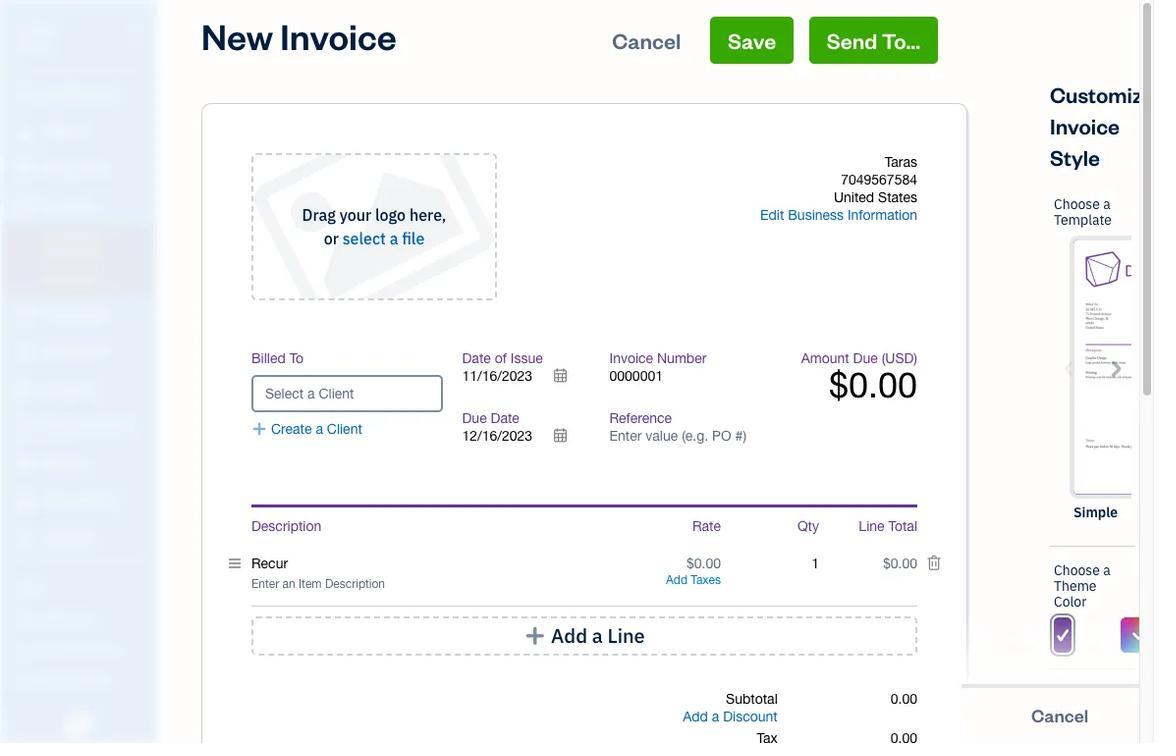 Task type: vqa. For each thing, say whether or not it's contained in the screenshot.
the Kendall's
no



Task type: describe. For each thing, give the bounding box(es) containing it.
usd
[[885, 351, 914, 366]]

1 horizontal spatial invoice
[[610, 351, 653, 366]]

apps image
[[15, 580, 151, 595]]

12/16/2023 button
[[462, 427, 580, 445]]

bars image
[[229, 555, 241, 573]]

customize invoice style
[[1050, 81, 1154, 171]]

due date 12/16/2023
[[462, 411, 533, 444]]

date inside due date 12/16/2023
[[491, 411, 520, 426]]

report image
[[13, 529, 36, 549]]

choose a font
[[1054, 685, 1111, 718]]

dashboard image
[[13, 85, 36, 105]]

due inside amount due ( usd ) $0.00
[[853, 351, 878, 366]]

expense image
[[13, 343, 36, 362]]

plus image
[[251, 420, 267, 438]]

number
[[657, 351, 707, 366]]

line total
[[859, 519, 918, 534]]

amount due ( usd ) $0.00
[[801, 351, 918, 406]]

united
[[834, 190, 874, 205]]

bank connections image
[[15, 674, 151, 690]]

taras for taras owner
[[16, 18, 55, 37]]

select
[[342, 229, 386, 249]]

1 vertical spatial cancel button
[[962, 696, 1154, 736]]

project image
[[13, 380, 36, 400]]

here
[[410, 205, 442, 225]]

1 horizontal spatial line
[[859, 519, 885, 534]]

add taxes
[[666, 574, 721, 587]]

a for add a line
[[592, 624, 603, 648]]

color
[[1054, 593, 1087, 611]]

payment image
[[13, 306, 36, 325]]

a for choose a font
[[1103, 685, 1111, 702]]

freshbooks image
[[63, 712, 94, 736]]

to...
[[882, 27, 920, 54]]

drag
[[302, 205, 336, 225]]

0 horizontal spatial cancel button
[[595, 17, 699, 64]]

add for add a line
[[551, 624, 587, 648]]

items and services image
[[15, 642, 151, 658]]

of
[[495, 351, 507, 366]]

previous image
[[1059, 357, 1082, 380]]

description
[[251, 519, 322, 534]]

chart image
[[13, 492, 36, 512]]

Reference Number text field
[[610, 428, 748, 444]]

purple image
[[1054, 624, 1072, 647]]

Enter an Invoice # text field
[[610, 368, 665, 384]]

template
[[1054, 211, 1112, 229]]

choose a template
[[1054, 195, 1112, 229]]

drag your logo here , or select a file
[[302, 205, 446, 249]]

$0.00
[[829, 364, 918, 406]]

a inside subtotal add a discount
[[712, 709, 719, 725]]

style
[[1050, 143, 1100, 171]]

Client text field
[[253, 377, 441, 411]]

amount
[[801, 351, 849, 366]]

edit
[[760, 207, 784, 223]]

timer image
[[13, 417, 36, 437]]

main element
[[0, 0, 221, 744]]

a for choose a template
[[1103, 195, 1111, 213]]

save
[[728, 27, 776, 54]]

send
[[827, 27, 878, 54]]

owner
[[16, 39, 52, 54]]

taras owner
[[16, 18, 55, 54]]

choose a theme color element
[[1049, 547, 1154, 670]]

add a line button
[[251, 617, 918, 656]]

(
[[882, 351, 885, 366]]

your
[[340, 205, 372, 225]]

rate
[[693, 519, 721, 534]]

send to...
[[827, 27, 920, 54]]

qty
[[798, 519, 819, 534]]

client image
[[13, 123, 36, 142]]

custom image
[[1130, 624, 1148, 647]]

a for create a client
[[316, 421, 323, 437]]

Line Total (USD) text field
[[882, 556, 918, 572]]

subtotal
[[726, 692, 778, 707]]

save button
[[710, 17, 794, 64]]

add a discount button
[[683, 708, 778, 726]]

logo
[[375, 205, 406, 225]]

Enter an Item Description text field
[[251, 577, 623, 592]]

choose for theme
[[1054, 562, 1100, 580]]

estimate image
[[13, 160, 36, 180]]

file
[[402, 229, 425, 249]]

subtotal add a discount
[[683, 692, 778, 725]]



Task type: locate. For each thing, give the bounding box(es) containing it.
taras for taras 7049567584 united states edit business information
[[885, 154, 918, 170]]

12/16/2023
[[462, 428, 533, 444]]

client
[[327, 421, 362, 437]]

Issue date in MM/DD/YYYY format text field
[[462, 368, 580, 384]]

0 vertical spatial choose
[[1054, 195, 1100, 213]]

1 vertical spatial add
[[551, 624, 587, 648]]

1 vertical spatial taras
[[885, 154, 918, 170]]

0 vertical spatial due
[[853, 351, 878, 366]]

1 vertical spatial date
[[491, 411, 520, 426]]

create a client button
[[251, 420, 362, 438]]

2 vertical spatial invoice
[[610, 351, 653, 366]]

1 vertical spatial line
[[607, 624, 645, 648]]

choose a theme color
[[1054, 562, 1111, 611]]

a right font
[[1103, 685, 1111, 702]]

date up 12/16/2023
[[491, 411, 520, 426]]

delete line item image
[[926, 555, 942, 573]]

a down customize invoice style
[[1103, 195, 1111, 213]]

choose a font element
[[1050, 670, 1136, 744]]

0 vertical spatial invoice
[[280, 13, 397, 59]]

0 vertical spatial add
[[666, 574, 688, 587]]

1 horizontal spatial cancel button
[[962, 696, 1154, 736]]

business
[[788, 207, 844, 223]]

issue
[[511, 351, 543, 366]]

0 vertical spatial cancel
[[612, 27, 681, 54]]

create a client
[[271, 421, 362, 437]]

or
[[324, 229, 339, 249]]

choose
[[1054, 195, 1100, 213], [1054, 562, 1100, 580], [1054, 685, 1100, 702]]

billed to
[[251, 351, 304, 366]]

2 vertical spatial choose
[[1054, 685, 1100, 702]]

plus image
[[524, 627, 546, 646]]

0 horizontal spatial due
[[462, 411, 487, 426]]

add taxes button
[[666, 574, 721, 587]]

invoice for new
[[280, 13, 397, 59]]

line right plus icon
[[607, 624, 645, 648]]

add for add taxes
[[666, 574, 688, 587]]

1 horizontal spatial cancel
[[1031, 704, 1089, 727]]

7049567584
[[841, 172, 918, 188]]

total
[[888, 519, 918, 534]]

choose inside choose a template
[[1054, 195, 1100, 213]]

states
[[878, 190, 918, 205]]

choose down purple 'image'
[[1054, 685, 1100, 702]]

invoice number
[[610, 351, 707, 366]]

billed
[[251, 351, 286, 366]]

1 choose from the top
[[1054, 195, 1100, 213]]

3 choose from the top
[[1054, 685, 1100, 702]]

a inside choose a font
[[1103, 685, 1111, 702]]

Item Rate (USD) text field
[[686, 556, 721, 572]]

taras up 7049567584
[[885, 154, 918, 170]]

choose down style
[[1054, 195, 1100, 213]]

0 vertical spatial cancel button
[[595, 17, 699, 64]]

2 vertical spatial add
[[683, 709, 708, 725]]

invoice inside customize invoice style
[[1050, 112, 1120, 139]]

invoice image
[[13, 197, 36, 217]]

choose inside choose a theme color
[[1054, 562, 1100, 580]]

0 vertical spatial line
[[859, 519, 885, 534]]

a inside choose a theme color
[[1103, 562, 1111, 580]]

reference
[[610, 411, 672, 426]]

a inside drag your logo here , or select a file
[[390, 229, 398, 249]]

new invoice
[[201, 13, 397, 59]]

choose inside choose a font
[[1054, 685, 1100, 702]]

taras up owner
[[16, 18, 55, 37]]

2 horizontal spatial invoice
[[1050, 112, 1120, 139]]

choose for font
[[1054, 685, 1100, 702]]

0 horizontal spatial invoice
[[280, 13, 397, 59]]

team members image
[[15, 611, 151, 627]]

taras inside the taras 7049567584 united states edit business information
[[885, 154, 918, 170]]

a left file
[[390, 229, 398, 249]]

simple
[[1074, 504, 1118, 522]]

date left of
[[462, 351, 491, 366]]

1 vertical spatial invoice
[[1050, 112, 1120, 139]]

add left discount
[[683, 709, 708, 725]]

0 horizontal spatial line
[[607, 624, 645, 648]]

due left (
[[853, 351, 878, 366]]

,
[[442, 205, 446, 225]]

add
[[666, 574, 688, 587], [551, 624, 587, 648], [683, 709, 708, 725]]

line left total
[[859, 519, 885, 534]]

1 horizontal spatial due
[[853, 351, 878, 366]]

send to... button
[[809, 17, 938, 64]]

0 horizontal spatial cancel
[[612, 27, 681, 54]]

new
[[201, 13, 273, 59]]

invoice
[[280, 13, 397, 59], [1050, 112, 1120, 139], [610, 351, 653, 366]]

a right theme
[[1103, 562, 1111, 580]]

1 vertical spatial due
[[462, 411, 487, 426]]

taras 7049567584 united states edit business information
[[760, 154, 918, 223]]

choose for template
[[1054, 195, 1100, 213]]

line
[[859, 519, 885, 534], [607, 624, 645, 648]]

a for choose a theme color
[[1103, 562, 1111, 580]]

invoice for customize
[[1050, 112, 1120, 139]]

choose up the color on the right of the page
[[1054, 562, 1100, 580]]

0 horizontal spatial taras
[[16, 18, 55, 37]]

0 vertical spatial date
[[462, 351, 491, 366]]

theme
[[1054, 578, 1097, 595]]

0.00
[[891, 692, 918, 707]]

1 horizontal spatial taras
[[885, 154, 918, 170]]

taras inside the main element
[[16, 18, 55, 37]]

next image
[[1104, 357, 1127, 380]]

add right plus icon
[[551, 624, 587, 648]]

add inside add a line button
[[551, 624, 587, 648]]

line inside add a line button
[[607, 624, 645, 648]]

money image
[[13, 455, 36, 474]]

cancel button
[[595, 17, 699, 64], [962, 696, 1154, 736]]

due up 12/16/2023
[[462, 411, 487, 426]]

add left taxes
[[666, 574, 688, 587]]

due
[[853, 351, 878, 366], [462, 411, 487, 426]]

2 choose from the top
[[1054, 562, 1100, 580]]

1 vertical spatial cancel
[[1031, 704, 1089, 727]]

choose a template element
[[1050, 181, 1136, 547]]

)
[[914, 351, 918, 366]]

0 vertical spatial taras
[[16, 18, 55, 37]]

taxes
[[691, 574, 721, 587]]

a inside choose a template
[[1103, 195, 1111, 213]]

Enter an Item Name text field
[[251, 555, 623, 573]]

create
[[271, 421, 312, 437]]

1 vertical spatial choose
[[1054, 562, 1100, 580]]

date
[[462, 351, 491, 366], [491, 411, 520, 426]]

due inside due date 12/16/2023
[[462, 411, 487, 426]]

discount
[[723, 709, 778, 725]]

add a line
[[551, 624, 645, 648]]

font
[[1054, 700, 1082, 718]]

cancel
[[612, 27, 681, 54], [1031, 704, 1089, 727]]

information
[[848, 207, 918, 223]]

a left discount
[[712, 709, 719, 725]]

a left client
[[316, 421, 323, 437]]

to
[[289, 351, 304, 366]]

customize
[[1050, 81, 1154, 108]]

add inside subtotal add a discount
[[683, 709, 708, 725]]

a
[[1103, 195, 1111, 213], [390, 229, 398, 249], [316, 421, 323, 437], [1103, 562, 1111, 580], [592, 624, 603, 648], [1103, 685, 1111, 702], [712, 709, 719, 725]]

taras
[[16, 18, 55, 37], [885, 154, 918, 170]]

Item Quantity text field
[[791, 556, 819, 572]]

edit business information button
[[760, 206, 918, 224]]

date of issue
[[462, 351, 543, 366]]

a right plus icon
[[592, 624, 603, 648]]



